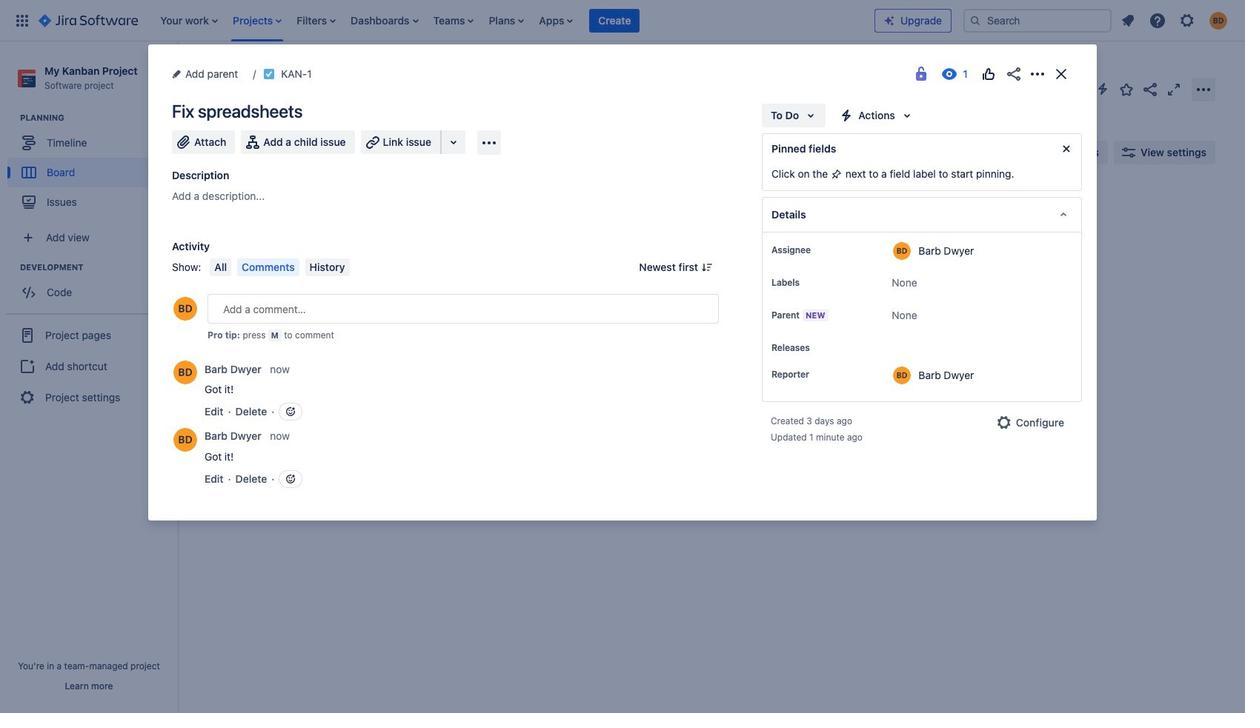 Task type: locate. For each thing, give the bounding box(es) containing it.
1 vertical spatial heading
[[20, 262, 177, 274]]

add reaction image up copy link to comment icon
[[285, 406, 297, 418]]

group
[[7, 112, 177, 222], [7, 262, 177, 312], [6, 314, 172, 419]]

menu bar
[[207, 259, 353, 277]]

5 list item from the left
[[429, 0, 479, 41]]

0 vertical spatial group
[[7, 112, 177, 222]]

0 vertical spatial heading
[[20, 112, 177, 124]]

1 add reaction image from the top
[[285, 406, 297, 418]]

task image
[[220, 268, 232, 280]]

1 heading from the top
[[20, 112, 177, 124]]

jira software image
[[39, 11, 138, 29], [39, 11, 138, 29]]

more information about barb dwyer image
[[894, 242, 911, 260], [173, 361, 197, 385], [894, 367, 911, 385], [173, 429, 197, 452]]

heading
[[20, 112, 177, 124], [20, 262, 177, 274]]

assignee pin to top. only you can see pinned fields. image
[[814, 245, 826, 257]]

close image
[[1053, 65, 1071, 83]]

2 heading from the top
[[20, 262, 177, 274]]

primary element
[[9, 0, 875, 41]]

hide message image
[[1058, 140, 1076, 158]]

4 list item from the left
[[346, 0, 423, 41]]

banner
[[0, 0, 1246, 42]]

list item
[[156, 0, 222, 41], [228, 0, 286, 41], [292, 0, 340, 41], [346, 0, 423, 41], [429, 0, 479, 41], [484, 0, 529, 41], [535, 0, 578, 41], [590, 0, 640, 41]]

Add a comment… field
[[208, 294, 719, 324]]

add reaction image
[[285, 406, 297, 418], [285, 474, 297, 486]]

3 list item from the left
[[292, 0, 340, 41]]

1 list item from the left
[[156, 0, 222, 41]]

7 list item from the left
[[535, 0, 578, 41]]

add reaction image down copy link to comment icon
[[285, 474, 297, 486]]

dialog
[[148, 44, 1097, 521]]

2 list item from the left
[[228, 0, 286, 41]]

sidebar element
[[0, 42, 178, 714]]

1 vertical spatial add reaction image
[[285, 474, 297, 486]]

0 vertical spatial add reaction image
[[285, 406, 297, 418]]

list
[[153, 0, 875, 41], [1115, 7, 1237, 34]]

None search field
[[964, 9, 1112, 32]]

create column image
[[838, 194, 856, 212]]

1 horizontal spatial list
[[1115, 7, 1237, 34]]



Task type: describe. For each thing, give the bounding box(es) containing it.
8 list item from the left
[[590, 0, 640, 41]]

details element
[[762, 197, 1082, 233]]

search image
[[970, 14, 982, 26]]

0 horizontal spatial list
[[153, 0, 875, 41]]

task image
[[263, 68, 275, 80]]

Search this board text field
[[209, 139, 277, 166]]

copy link to issue image
[[309, 67, 321, 79]]

vote options: no one has voted for this issue yet. image
[[980, 65, 998, 83]]

2 add reaction image from the top
[[285, 474, 297, 486]]

add app image
[[480, 134, 498, 152]]

reporter pin to top. only you can see pinned fields. image
[[813, 369, 824, 381]]

actions image
[[1029, 65, 1047, 83]]

1 vertical spatial group
[[7, 262, 177, 312]]

Search field
[[964, 9, 1112, 32]]

labels pin to top. only you can see pinned fields. image
[[803, 277, 815, 289]]

star kan board image
[[1118, 80, 1136, 98]]

6 list item from the left
[[484, 0, 529, 41]]

copy link to comment image
[[293, 430, 305, 442]]

link web pages and more image
[[445, 133, 463, 151]]

2 vertical spatial group
[[6, 314, 172, 419]]

add people image
[[365, 144, 383, 162]]

enter full screen image
[[1165, 80, 1183, 98]]



Task type: vqa. For each thing, say whether or not it's contained in the screenshot.
sixth list item from right
yes



